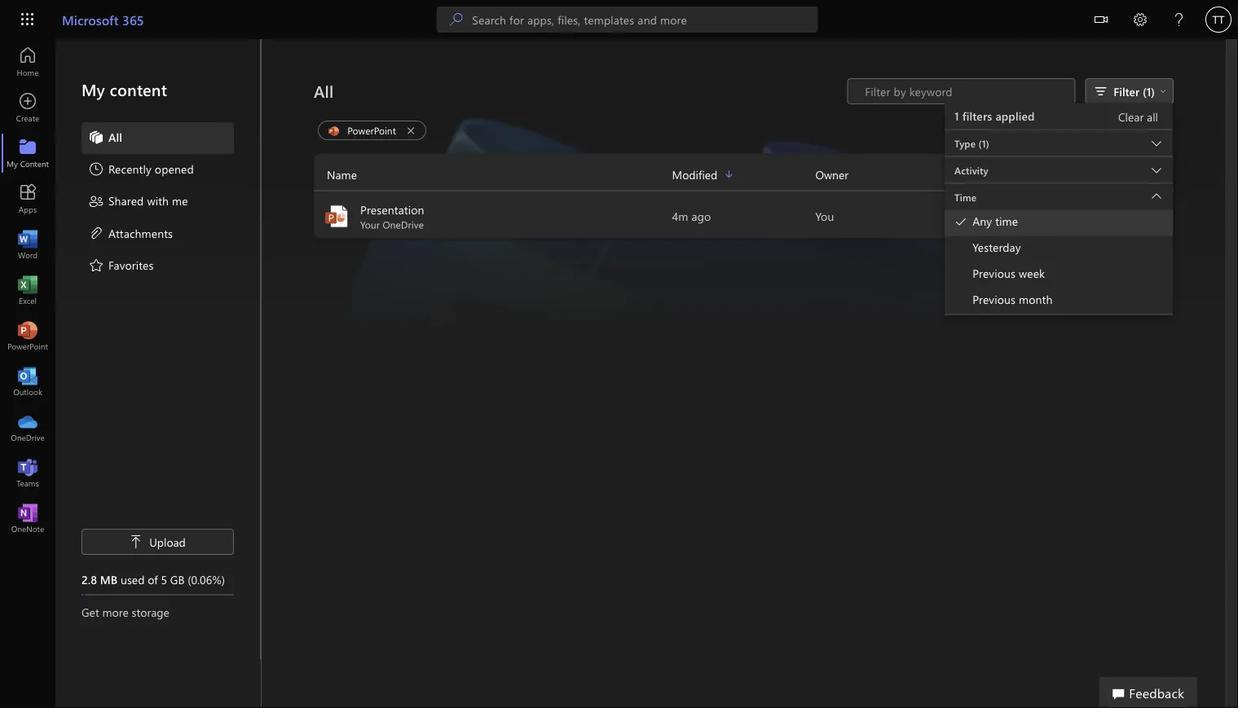 Task type: locate. For each thing, give the bounding box(es) containing it.
previous down yesterday
[[973, 266, 1016, 281]]

0 vertical spatial (1)
[[1143, 84, 1155, 99]]

(1) right type
[[979, 137, 989, 150]]

previous down previous week
[[973, 292, 1016, 307]]

menu
[[82, 122, 234, 282], [945, 184, 1173, 315], [945, 210, 1173, 314]]

0 vertical spatial previous
[[973, 266, 1016, 281]]

none search field inside microsoft 365 banner
[[436, 7, 818, 33]]

home image
[[20, 54, 36, 70]]

filter
[[1114, 84, 1140, 99]]

powerpoint button
[[318, 121, 426, 140]]

4m
[[672, 209, 688, 224]]

(1) left ""
[[1143, 84, 1155, 99]]

favorites
[[108, 257, 154, 272]]


[[955, 215, 968, 228]]

onedrive
[[383, 218, 424, 231]]

1 horizontal spatial all
[[314, 80, 334, 102]]

mb
[[100, 572, 118, 587]]

menu inside my content left pane navigation navigation
[[82, 122, 234, 282]]

apps image
[[20, 191, 36, 207]]

you
[[816, 209, 834, 224]]

with
[[147, 193, 169, 208]]

(1)
[[1143, 84, 1155, 99], [979, 137, 989, 150]]

presentation your onedrive
[[360, 202, 424, 231]]

menu containing all
[[82, 122, 234, 282]]

1 vertical spatial powerpoint image
[[20, 328, 36, 344]]

activity
[[955, 164, 989, 177], [959, 167, 997, 182]]

2.8 mb used of 5 gb (0.06%)
[[82, 572, 225, 587]]

365
[[122, 11, 144, 28]]


[[130, 536, 143, 549]]

powerpoint image
[[324, 203, 350, 229], [20, 328, 36, 344]]

modified button
[[672, 165, 816, 184]]

all up powerpoint button
[[314, 80, 334, 102]]


[[1160, 88, 1167, 95]]

row
[[314, 165, 1174, 191]]

previous month
[[973, 292, 1053, 307]]

activity up time
[[959, 167, 997, 182]]

0 vertical spatial all
[[314, 80, 334, 102]]

get
[[82, 604, 99, 620]]

all
[[314, 80, 334, 102], [108, 129, 122, 144]]

used
[[121, 572, 145, 587]]

2 previous from the top
[[973, 292, 1016, 307]]

onenote image
[[20, 510, 36, 527]]

recently opened
[[108, 161, 194, 176]]

any
[[973, 214, 992, 229]]

1 horizontal spatial (1)
[[1143, 84, 1155, 99]]

gb
[[170, 572, 185, 587]]

get more storage button
[[82, 604, 234, 620]]

Search box. Suggestions appear as you type. search field
[[472, 7, 818, 33]]

name button
[[314, 165, 672, 184]]

navigation
[[0, 39, 55, 541]]

onedrive image
[[20, 419, 36, 435]]

upload
[[149, 534, 186, 549]]

clear
[[1118, 109, 1144, 124]]

me
[[172, 193, 188, 208]]

2.8
[[82, 572, 97, 587]]


[[1095, 13, 1108, 26]]

0 horizontal spatial powerpoint image
[[20, 328, 36, 344]]

row containing name
[[314, 165, 1174, 191]]

tt
[[1213, 13, 1225, 26]]

0 vertical spatial powerpoint image
[[324, 203, 350, 229]]

month
[[1019, 292, 1053, 307]]

0 horizontal spatial (1)
[[979, 137, 989, 150]]

1 vertical spatial (1)
[[979, 137, 989, 150]]

my content
[[82, 79, 167, 100]]

1 previous from the top
[[973, 266, 1016, 281]]

1 vertical spatial previous
[[973, 292, 1016, 307]]

create image
[[20, 99, 36, 116]]

1 horizontal spatial powerpoint image
[[324, 203, 350, 229]]

storage
[[132, 604, 170, 620]]

presentation
[[360, 202, 424, 217]]

all
[[1147, 109, 1158, 124]]

my
[[82, 79, 105, 100]]

powerpoint
[[347, 123, 396, 137]]

of
[[148, 572, 158, 587]]

more
[[102, 604, 129, 620]]

powerpoint image left "your"
[[324, 203, 350, 229]]

type
[[955, 137, 976, 150]]

previous
[[973, 266, 1016, 281], [973, 292, 1016, 307]]

1 vertical spatial all
[[108, 129, 122, 144]]

all up recently
[[108, 129, 122, 144]]

activity inside column header
[[959, 167, 997, 182]]

any time checkbox item
[[945, 210, 1173, 236]]

excel image
[[20, 282, 36, 298]]

powerpoint image up outlook image
[[20, 328, 36, 344]]

opened
[[155, 161, 194, 176]]

feedback button
[[1100, 677, 1197, 708]]

shared with me
[[108, 193, 188, 208]]

0 horizontal spatial all
[[108, 129, 122, 144]]

5
[[161, 572, 167, 587]]

your
[[360, 218, 380, 231]]

Filter by keyword text field
[[863, 83, 1066, 99]]

shared with me element
[[88, 193, 188, 212]]

None search field
[[436, 7, 818, 33]]



Task type: describe. For each thing, give the bounding box(es) containing it.
get more storage
[[82, 604, 170, 620]]

previous week
[[973, 266, 1045, 281]]

content
[[110, 79, 167, 100]]

week
[[1019, 266, 1045, 281]]

clear all button
[[1113, 108, 1163, 126]]

time
[[955, 191, 977, 204]]

 any time
[[955, 214, 1018, 229]]

name
[[327, 167, 357, 182]]

attachments
[[108, 225, 173, 240]]

feedback
[[1129, 684, 1184, 701]]

type (1)
[[955, 137, 989, 150]]

yesterday
[[973, 240, 1021, 255]]

clear all
[[1118, 109, 1158, 124]]

teams image
[[20, 465, 36, 481]]

my content image
[[20, 145, 36, 161]]

(1) for type
[[979, 137, 989, 150]]

activity, column 4 of 4 column header
[[959, 165, 1174, 184]]

filter (1) 
[[1114, 84, 1167, 99]]

4m ago
[[672, 209, 711, 224]]

attachments element
[[88, 225, 173, 244]]

powerpoint image inside name presentation cell
[[324, 203, 350, 229]]

1 filters applied
[[955, 108, 1035, 123]]

filters
[[962, 108, 992, 123]]

ago
[[692, 209, 711, 224]]

tt button
[[1199, 0, 1238, 39]]

 upload
[[130, 534, 186, 549]]

modified
[[672, 167, 718, 182]]

previous for previous week
[[973, 266, 1016, 281]]

word image
[[20, 236, 36, 253]]

 button
[[1082, 0, 1121, 42]]

shared
[[108, 193, 144, 208]]

microsoft 365 banner
[[0, 0, 1238, 42]]

(1) for filter
[[1143, 84, 1155, 99]]

favorites element
[[88, 257, 154, 276]]

owner
[[816, 167, 849, 182]]

time
[[995, 214, 1018, 229]]

activity down type (1)
[[955, 164, 989, 177]]

microsoft 365
[[62, 11, 144, 28]]

all element
[[88, 129, 122, 148]]

(0.06%)
[[188, 572, 225, 587]]

applied
[[996, 108, 1035, 123]]

recently
[[108, 161, 152, 176]]

recently opened element
[[88, 161, 194, 180]]

microsoft
[[62, 11, 119, 28]]

1
[[955, 108, 959, 123]]

previous for previous month
[[973, 292, 1016, 307]]

name presentation cell
[[314, 202, 672, 231]]

all inside "element"
[[108, 129, 122, 144]]

owner button
[[816, 165, 959, 184]]

my content left pane navigation navigation
[[55, 39, 261, 659]]

displaying 1 out of 4 files. status
[[847, 78, 1075, 104]]

outlook image
[[20, 373, 36, 390]]



Task type: vqa. For each thing, say whether or not it's contained in the screenshot.
Minimalist sales pitch element
no



